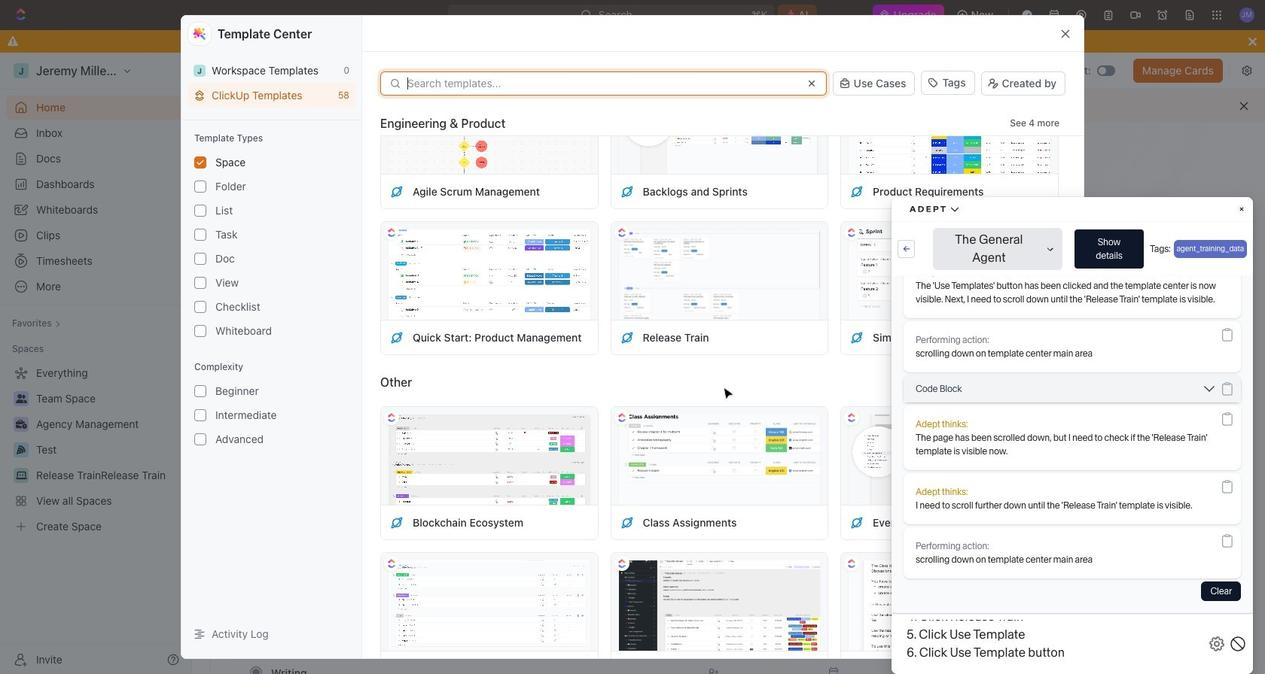 Task type: vqa. For each thing, say whether or not it's contained in the screenshot.
tree
yes



Task type: locate. For each thing, give the bounding box(es) containing it.
space template image
[[850, 185, 864, 198], [850, 331, 864, 345], [390, 516, 404, 530], [620, 516, 634, 530]]

space template element
[[390, 185, 404, 198], [620, 185, 634, 198], [850, 185, 864, 198], [390, 331, 404, 345], [620, 331, 634, 345], [850, 331, 864, 345], [390, 516, 404, 530], [620, 516, 634, 530], [850, 516, 864, 530]]

tree
[[6, 362, 185, 539]]

tree inside sidebar navigation
[[6, 362, 185, 539]]

Search tasks... text field
[[1018, 527, 1169, 550]]

None checkbox
[[194, 157, 206, 169], [194, 205, 206, 217], [194, 325, 206, 337], [194, 434, 206, 446], [194, 157, 206, 169], [194, 205, 206, 217], [194, 325, 206, 337], [194, 434, 206, 446]]

alert
[[192, 90, 1265, 123]]

Search templates... text field
[[407, 78, 797, 90]]

laptop code image
[[229, 269, 241, 278]]

None checkbox
[[194, 181, 206, 193], [194, 229, 206, 241], [194, 253, 206, 265], [194, 277, 206, 289], [194, 301, 206, 313], [194, 386, 206, 398], [194, 410, 206, 422], [194, 181, 206, 193], [194, 229, 206, 241], [194, 253, 206, 265], [194, 277, 206, 289], [194, 301, 206, 313], [194, 386, 206, 398], [194, 410, 206, 422]]

space template image
[[390, 185, 404, 198], [620, 185, 634, 198], [390, 331, 404, 345], [620, 331, 634, 345], [850, 516, 864, 530]]

sidebar navigation
[[0, 53, 192, 675]]



Task type: describe. For each thing, give the bounding box(es) containing it.
jeremy miller's workspace, , element
[[194, 64, 206, 76]]



